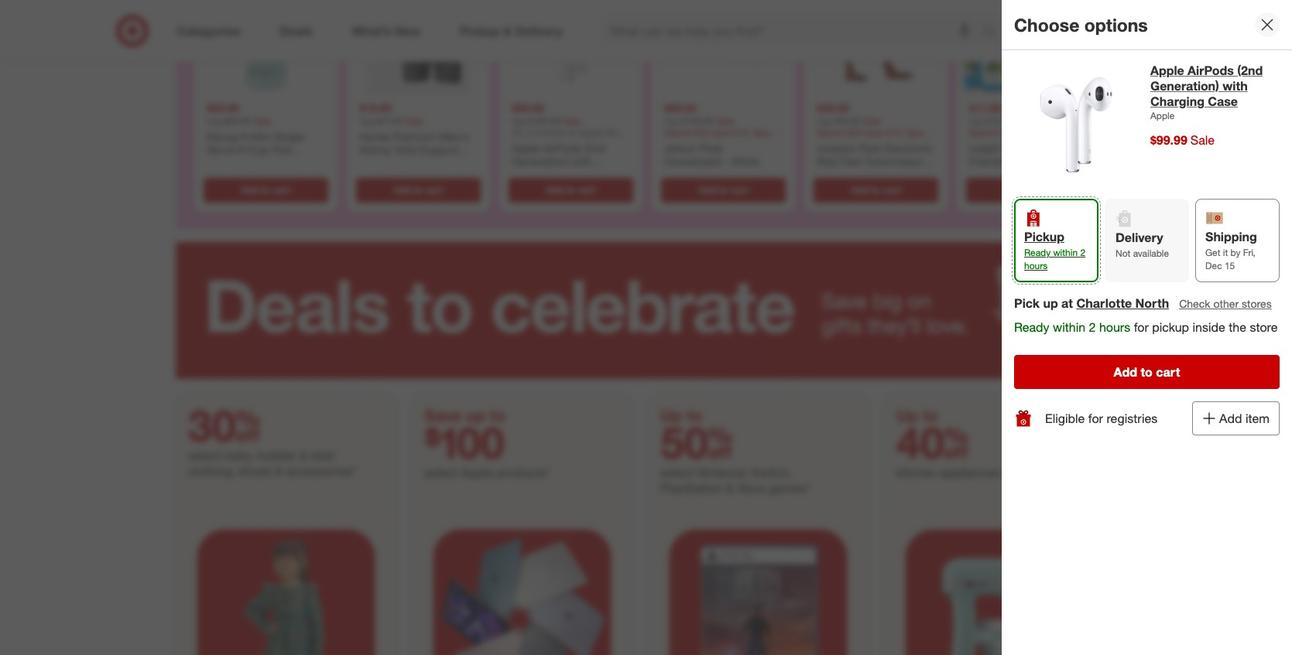 Task type: locate. For each thing, give the bounding box(es) containing it.
1 vertical spatial save
[[424, 405, 462, 426]]

$99.99 sale
[[1151, 133, 1215, 148]]

add
[[241, 184, 259, 195], [394, 184, 411, 195], [546, 184, 564, 195], [699, 184, 716, 195], [851, 184, 869, 195], [1004, 184, 1021, 195], [1114, 365, 1137, 380], [1220, 411, 1242, 427]]

0 horizontal spatial charging
[[512, 168, 556, 181]]

add down (target
[[851, 184, 869, 195]]

jurassic park electronic real feel tyrannosaurus rex (target exclusive) image
[[811, 0, 942, 95]]

sale down apple airpods (2nd generation) with charging case apple
[[1191, 133, 1215, 148]]

2 reg from the left
[[359, 115, 373, 126]]

reg down $59.99
[[207, 115, 220, 126]]

clothing,
[[188, 463, 235, 479]]

0 vertical spatial ready
[[1024, 247, 1051, 259]]

accessories*
[[286, 463, 357, 479]]

with inside apple airpods (2nd generation) with charging case
[[571, 155, 592, 168]]

2 up from the left
[[897, 405, 919, 426]]

reg inside $11.89 reg $13.99
[[969, 115, 983, 126]]

it
[[1223, 247, 1228, 259]]

to for add to cart button related to jurassic park electronic real feel tyrannosaurus rex (target exclusive)
[[871, 184, 880, 195]]

2 down the pick up at charlotte north
[[1089, 320, 1096, 335]]

gifts
[[822, 313, 862, 338]]

nintendo
[[697, 465, 748, 481]]

words
[[1030, 155, 1060, 168]]

toddler
[[257, 448, 297, 463]]

select left baby,
[[188, 448, 221, 463]]

save inside save big on gifts they'll love.
[[822, 288, 867, 314]]

& left xbox
[[726, 481, 734, 496]]

sale inside choose options dialog
[[1191, 133, 1215, 148]]

apple airpods (2nd generation) with charging case image
[[506, 0, 636, 95], [1014, 63, 1138, 187]]

$99.99 for reg
[[512, 101, 544, 114]]

cart
[[273, 184, 291, 195], [425, 184, 443, 195], [578, 184, 596, 195], [730, 184, 748, 195], [883, 184, 901, 195], [1035, 184, 1054, 195], [1156, 365, 1180, 380]]

reg left $129.99
[[512, 115, 525, 126]]

(target
[[839, 168, 871, 181]]

sale for $39.99
[[863, 115, 882, 126]]

2 left the not
[[1080, 247, 1086, 259]]

up up select apple products* at the bottom
[[466, 405, 486, 426]]

3 reg from the left
[[512, 115, 525, 126]]

add to cart button down $129.99
[[509, 177, 633, 202]]

to for leapfrog learning friends 100 words book add to cart button
[[1024, 184, 1033, 195]]

1 horizontal spatial airpods
[[1188, 63, 1234, 78]]

sale up the mini
[[253, 115, 271, 126]]

0 vertical spatial (2nd
[[1237, 63, 1263, 78]]

$99.99 inside choose options dialog
[[1151, 133, 1188, 148]]

sale for $59.99
[[253, 115, 271, 126]]

items*
[[1052, 465, 1087, 481]]

save up select apple products* at the bottom
[[424, 405, 462, 426]]

up inside choose options dialog
[[1043, 296, 1058, 311]]

save for save big on gifts they'll love.
[[822, 288, 867, 314]]

cart for jetson pixel hoverboard - white
[[730, 184, 748, 195]]

$99.99 up $129.99
[[512, 101, 544, 114]]

sale right $49.99
[[863, 115, 882, 126]]

0 horizontal spatial $99.99
[[512, 101, 544, 114]]

0 horizontal spatial 2
[[1080, 247, 1086, 259]]

1 vertical spatial within
[[1053, 320, 1086, 335]]

they'll
[[868, 313, 921, 338]]

add down $21.99
[[394, 184, 411, 195]]

1 vertical spatial case
[[559, 168, 584, 181]]

add to cart button for jurassic park electronic real feel tyrannosaurus rex (target exclusive)
[[814, 177, 938, 202]]

add down 'maker'
[[241, 184, 259, 195]]

case down $129.99
[[559, 168, 584, 181]]

1 horizontal spatial up to
[[897, 405, 939, 426]]

airpods up $99.99 sale
[[1188, 63, 1234, 78]]

apple down $129.99
[[512, 141, 540, 154]]

appliances
[[940, 465, 1000, 481]]

cart for apple airpods (2nd generation) with charging case
[[578, 184, 596, 195]]

(2nd inside apple airpods (2nd generation) with charging case
[[584, 141, 605, 154]]

up
[[1043, 296, 1058, 311], [466, 405, 486, 426]]

add to cart down apple airpods (2nd generation) with charging case
[[546, 184, 596, 195]]

love.
[[927, 313, 969, 338]]

0 vertical spatial hours
[[1024, 260, 1048, 272]]

reg inside "$39.99 reg $49.99 sale"
[[817, 115, 830, 126]]

reg down $19.99
[[359, 115, 373, 126]]

add to cart button down tyrannosaurus
[[814, 177, 938, 202]]

1 horizontal spatial apple airpods (2nd generation) with charging case image
[[1014, 63, 1138, 187]]

(2nd for apple airpods (2nd generation) with charging case
[[584, 141, 605, 154]]

add to cart button for apple airpods (2nd generation) with charging case
[[509, 177, 633, 202]]

generation) inside apple airpods (2nd generation) with charging case apple
[[1151, 78, 1219, 94]]

1 horizontal spatial up
[[1043, 296, 1058, 311]]

charging down $129.99
[[512, 168, 556, 181]]

1 up from the left
[[660, 405, 682, 426]]

0 vertical spatial case
[[1208, 94, 1238, 109]]

add to cart for keurig k-mini single- serve k-cup pod coffee maker - oasis
[[241, 184, 291, 195]]

0 vertical spatial $99.99
[[512, 101, 544, 114]]

add to cart button down 100
[[966, 177, 1091, 202]]

add to cart down ready within 2 hours for pickup inside the store
[[1114, 365, 1180, 380]]

6 reg from the left
[[969, 115, 983, 126]]

-
[[725, 155, 729, 168], [275, 157, 279, 170]]

item
[[1246, 411, 1270, 427]]

up
[[660, 405, 682, 426], [897, 405, 919, 426]]

- left white
[[725, 155, 729, 168]]

hours down pickup at right
[[1024, 260, 1048, 272]]

book
[[969, 168, 995, 181]]

0 horizontal spatial up to
[[660, 405, 703, 426]]

sale inside "$39.99 reg $49.99 sale"
[[863, 115, 882, 126]]

k-
[[241, 129, 251, 143], [238, 143, 248, 156]]

0 vertical spatial with
[[1223, 78, 1248, 94]]

airpods inside apple airpods (2nd generation) with charging case apple
[[1188, 63, 1234, 78]]

pixel
[[700, 141, 723, 154]]

0 vertical spatial for
[[1134, 320, 1149, 335]]

sale inside $59.99 reg $89.99 sale keurig k-mini single- serve k-cup pod coffee maker - oasis
[[253, 115, 271, 126]]

add down hoverboard
[[699, 184, 716, 195]]

generation) up $99.99 sale
[[1151, 78, 1219, 94]]

other
[[1214, 298, 1239, 311]]

products*
[[497, 465, 551, 481]]

add to cart inside choose options dialog
[[1114, 365, 1180, 380]]

choose options
[[1014, 14, 1148, 35]]

0 horizontal spatial case
[[559, 168, 584, 181]]

$99.99 down apple airpods (2nd generation) with charging case apple
[[1151, 133, 1188, 148]]

1 up to from the left
[[660, 405, 703, 426]]

0 vertical spatial 2
[[1080, 247, 1086, 259]]

up up playstation
[[660, 405, 682, 426]]

add to cart button down 'maker'
[[204, 177, 328, 202]]

0 horizontal spatial -
[[275, 157, 279, 170]]

add to cart down (target
[[851, 184, 901, 195]]

sale for $99.99
[[564, 115, 582, 126]]

1 within from the top
[[1053, 247, 1078, 259]]

reg inside $99.00 reg $149.99 sale
[[664, 115, 678, 126]]

up up kitchen
[[897, 405, 919, 426]]

1 horizontal spatial $99.99
[[1151, 133, 1188, 148]]

select down save up to
[[424, 465, 458, 481]]

select left "nintendo"
[[660, 465, 694, 481]]

for right 'eligible'
[[1089, 411, 1103, 426]]

select
[[188, 448, 221, 463], [424, 465, 458, 481], [660, 465, 694, 481]]

jurassic
[[817, 141, 857, 154]]

options
[[1085, 14, 1148, 35]]

cart for keurig k-mini single- serve k-cup pod coffee maker - oasis
[[273, 184, 291, 195]]

save left the 'big'
[[822, 288, 867, 314]]

1 vertical spatial generation)
[[512, 155, 568, 168]]

4 reg from the left
[[664, 115, 678, 126]]

reg for $39.99
[[817, 115, 830, 126]]

1 horizontal spatial select
[[424, 465, 458, 481]]

up to up "nintendo"
[[660, 405, 703, 426]]

- down the pod
[[275, 157, 279, 170]]

apple airpods (2nd generation) with charging case image right $13.99
[[1014, 63, 1138, 187]]

reg down $99.00
[[664, 115, 678, 126]]

apple down 12 link
[[1151, 63, 1184, 78]]

add to cart for jurassic park electronic real feel tyrannosaurus rex (target exclusive)
[[851, 184, 901, 195]]

to for add to cart button underneath $21.99
[[414, 184, 423, 195]]

case for apple airpods (2nd generation) with charging case
[[559, 168, 584, 181]]

with for apple airpods (2nd generation) with charging case apple
[[1223, 78, 1248, 94]]

$99.00
[[664, 101, 697, 114]]

ready down pickup at right
[[1024, 247, 1051, 259]]

1 vertical spatial ready
[[1014, 320, 1050, 335]]

reg inside $19.99 reg $21.99 sale
[[359, 115, 373, 126]]

0 vertical spatial within
[[1053, 247, 1078, 259]]

(2nd
[[1237, 63, 1263, 78], [584, 141, 605, 154]]

$99.99 for sale
[[1151, 133, 1188, 148]]

charging up $99.99 sale
[[1151, 94, 1205, 109]]

2
[[1080, 247, 1086, 259], [1089, 320, 1096, 335]]

ready down the pick
[[1014, 320, 1050, 335]]

within down pickup at right
[[1053, 247, 1078, 259]]

$99.99 reg $129.99 sale
[[512, 101, 582, 126]]

charging
[[1151, 94, 1205, 109], [512, 168, 556, 181]]

0 horizontal spatial up
[[466, 405, 486, 426]]

reg down "$39.99"
[[817, 115, 830, 126]]

1 horizontal spatial -
[[725, 155, 729, 168]]

airpods down $129.99
[[543, 141, 581, 154]]

0 horizontal spatial save
[[424, 405, 462, 426]]

airpods inside apple airpods (2nd generation) with charging case
[[543, 141, 581, 154]]

with inside apple airpods (2nd generation) with charging case apple
[[1223, 78, 1248, 94]]

50
[[660, 416, 733, 469]]

generation) inside apple airpods (2nd generation) with charging case
[[512, 155, 568, 168]]

apple
[[1151, 63, 1184, 78], [1151, 110, 1175, 122], [512, 141, 540, 154], [461, 465, 493, 481]]

feel
[[841, 155, 861, 168]]

within down at
[[1053, 320, 1086, 335]]

within
[[1053, 247, 1078, 259], [1053, 320, 1086, 335]]

sale right $21.99
[[406, 115, 424, 126]]

airpods for apple airpods (2nd generation) with charging case apple
[[1188, 63, 1234, 78]]

0 vertical spatial up
[[1043, 296, 1058, 311]]

add to cart for leapfrog learning friends 100 words book
[[1004, 184, 1054, 195]]

add for $59.99
[[241, 184, 259, 195]]

up left at
[[1043, 296, 1058, 311]]

add inside add item button
[[1220, 411, 1242, 427]]

sale inside $19.99 reg $21.99 sale
[[406, 115, 424, 126]]

case for apple airpods (2nd generation) with charging case apple
[[1208, 94, 1238, 109]]

0 vertical spatial generation)
[[1151, 78, 1219, 94]]

2 horizontal spatial select
[[660, 465, 694, 481]]

apple airpods (2nd generation) with charging case
[[512, 141, 605, 181]]

0 horizontal spatial hours
[[1024, 260, 1048, 272]]

exclusive)
[[874, 168, 923, 181]]

1 horizontal spatial (2nd
[[1237, 63, 1263, 78]]

add to cart button down white
[[661, 177, 786, 202]]

k- up 'maker'
[[238, 143, 248, 156]]

shipping
[[1206, 229, 1257, 245]]

30
[[188, 399, 260, 452]]

1 horizontal spatial with
[[1223, 78, 1248, 94]]

1 reg from the left
[[207, 115, 220, 126]]

0 vertical spatial airpods
[[1188, 63, 1234, 78]]

$59.99 reg $89.99 sale keurig k-mini single- serve k-cup pod coffee maker - oasis
[[207, 101, 310, 170]]

0 horizontal spatial select
[[188, 448, 221, 463]]

add to cart down 'maker'
[[241, 184, 291, 195]]

generation) for apple airpods (2nd generation) with charging case apple
[[1151, 78, 1219, 94]]

sale inside "$99.99 reg $129.99 sale"
[[564, 115, 582, 126]]

kitchen appliances & dining items*
[[897, 465, 1087, 481]]

5 reg from the left
[[817, 115, 830, 126]]

(2nd inside apple airpods (2nd generation) with charging case apple
[[1237, 63, 1263, 78]]

coffee
[[207, 157, 239, 170]]

reg
[[207, 115, 220, 126], [359, 115, 373, 126], [512, 115, 525, 126], [664, 115, 678, 126], [817, 115, 830, 126], [969, 115, 983, 126]]

fri,
[[1243, 247, 1256, 259]]

0 vertical spatial save
[[822, 288, 867, 314]]

1 vertical spatial hours
[[1099, 320, 1131, 335]]

up for 40
[[897, 405, 919, 426]]

registries
[[1107, 411, 1158, 426]]

0 horizontal spatial generation)
[[512, 155, 568, 168]]

delivery
[[1116, 230, 1163, 245]]

1 vertical spatial up
[[466, 405, 486, 426]]

add down apple airpods (2nd generation) with charging case
[[546, 184, 564, 195]]

reg inside "$99.99 reg $129.99 sale"
[[512, 115, 525, 126]]

add left item on the right bottom of the page
[[1220, 411, 1242, 427]]

case inside apple airpods (2nd generation) with charging case apple
[[1208, 94, 1238, 109]]

sale right $129.99
[[564, 115, 582, 126]]

1 horizontal spatial 2
[[1089, 320, 1096, 335]]

apple airpods (2nd generation) with charging case image up "$99.99 reg $129.99 sale"
[[506, 0, 636, 95]]

1 vertical spatial airpods
[[543, 141, 581, 154]]

charging inside apple airpods (2nd generation) with charging case
[[512, 168, 556, 181]]

case up $99.99 sale
[[1208, 94, 1238, 109]]

not
[[1116, 248, 1131, 259]]

up for at
[[1043, 296, 1058, 311]]

sale inside $99.00 reg $149.99 sale
[[716, 115, 734, 126]]

to inside choose options dialog
[[1141, 365, 1153, 380]]

1 horizontal spatial charging
[[1151, 94, 1205, 109]]

0 horizontal spatial (2nd
[[584, 141, 605, 154]]

add to cart for apple airpods (2nd generation) with charging case
[[546, 184, 596, 195]]

pick
[[1014, 296, 1040, 311]]

ready inside pickup ready within 2 hours
[[1024, 247, 1051, 259]]

(2nd for apple airpods (2nd generation) with charging case apple
[[1237, 63, 1263, 78]]

add for $39.99
[[851, 184, 869, 195]]

hours down charlotte north button
[[1099, 320, 1131, 335]]

for
[[1134, 320, 1149, 335], [1089, 411, 1103, 426]]

check other stores button
[[1179, 296, 1273, 313]]

1 vertical spatial (2nd
[[584, 141, 605, 154]]

reg inside $59.99 reg $89.99 sale keurig k-mini single- serve k-cup pod coffee maker - oasis
[[207, 115, 220, 126]]

add to cart down 100
[[1004, 184, 1054, 195]]

select inside select nintendo switch, playstation & xbox games*
[[660, 465, 694, 481]]

to for keurig k-mini single- serve k-cup pod coffee maker - oasis's add to cart button
[[261, 184, 270, 195]]

generation) down $129.99
[[512, 155, 568, 168]]

tyrannosaurus
[[864, 155, 935, 168]]

reg down $11.89
[[969, 115, 983, 126]]

games*
[[769, 481, 811, 496]]

cart inside choose options dialog
[[1156, 365, 1180, 380]]

charging for apple airpods (2nd generation) with charging case
[[512, 168, 556, 181]]

0 horizontal spatial for
[[1089, 411, 1103, 426]]

1 vertical spatial charging
[[512, 168, 556, 181]]

sale
[[253, 115, 271, 126], [406, 115, 424, 126], [564, 115, 582, 126], [716, 115, 734, 126], [863, 115, 882, 126], [1191, 133, 1215, 148]]

choose options dialog
[[1002, 0, 1292, 656]]

1 horizontal spatial save
[[822, 288, 867, 314]]

add down leapfrog learning friends 100 words book
[[1004, 184, 1021, 195]]

sale for $99.00
[[716, 115, 734, 126]]

charging inside apple airpods (2nd generation) with charging case apple
[[1151, 94, 1205, 109]]

add to cart down white
[[699, 184, 748, 195]]

0 horizontal spatial with
[[571, 155, 592, 168]]

case inside apple airpods (2nd generation) with charging case
[[559, 168, 584, 181]]

2 up to from the left
[[897, 405, 939, 426]]

apple airpods (2nd generation) with charging case link
[[1151, 63, 1280, 109]]

up to up kitchen
[[897, 405, 939, 426]]

0 horizontal spatial up
[[660, 405, 682, 426]]

apple left products* on the bottom of page
[[461, 465, 493, 481]]

$99.00 reg $149.99 sale
[[664, 101, 734, 126]]

$19.99
[[359, 101, 392, 114]]

sale right $149.99
[[716, 115, 734, 126]]

ready
[[1024, 247, 1051, 259], [1014, 320, 1050, 335]]

1 horizontal spatial generation)
[[1151, 78, 1219, 94]]

12
[[1152, 16, 1161, 26]]

- inside jetson pixel hoverboard - white
[[725, 155, 729, 168]]

0 vertical spatial charging
[[1151, 94, 1205, 109]]

reg for $59.99
[[207, 115, 220, 126]]

cart for jurassic park electronic real feel tyrannosaurus rex (target exclusive)
[[883, 184, 901, 195]]

$99.99 inside "$99.99 reg $129.99 sale"
[[512, 101, 544, 114]]

1 vertical spatial with
[[571, 155, 592, 168]]

for down north
[[1134, 320, 1149, 335]]

reg for $99.99
[[512, 115, 525, 126]]

1 vertical spatial $99.99
[[1151, 133, 1188, 148]]

sale for $19.99
[[406, 115, 424, 126]]

1 horizontal spatial case
[[1208, 94, 1238, 109]]

airpods
[[1188, 63, 1234, 78], [543, 141, 581, 154]]

playstation
[[660, 481, 723, 496]]

case
[[1208, 94, 1238, 109], [559, 168, 584, 181]]

k- down $89.99
[[241, 129, 251, 143]]

by
[[1231, 247, 1241, 259]]

0 horizontal spatial airpods
[[543, 141, 581, 154]]

1 horizontal spatial up
[[897, 405, 919, 426]]

$99.99
[[512, 101, 544, 114], [1151, 133, 1188, 148]]



Task type: describe. For each thing, give the bounding box(es) containing it.
carousel region
[[176, 0, 1105, 242]]

to for add to cart button underneath ready within 2 hours for pickup inside the store
[[1141, 365, 1153, 380]]

up to for 40
[[897, 405, 939, 426]]

What can we help you find? suggestions appear below search field
[[601, 14, 986, 48]]

$89.99
[[223, 115, 251, 126]]

search
[[976, 24, 1013, 40]]

rex
[[817, 168, 836, 181]]

1 horizontal spatial for
[[1134, 320, 1149, 335]]

learning
[[1018, 141, 1060, 154]]

apple airpods (2nd generation) with charging case image inside choose options dialog
[[1014, 63, 1138, 187]]

$100
[[424, 416, 505, 469]]

add item button
[[1192, 402, 1280, 436]]

dec
[[1206, 260, 1222, 272]]

select for $100
[[424, 465, 458, 481]]

save up to
[[424, 405, 506, 426]]

eligible for registries
[[1045, 411, 1158, 426]]

$39.99
[[817, 101, 849, 114]]

add for $99.99
[[546, 184, 564, 195]]

add for $11.89
[[1004, 184, 1021, 195]]

hours inside pickup ready within 2 hours
[[1024, 260, 1048, 272]]

select inside the 30 select baby, toddler & kids' clothing, shoes & accessories*
[[188, 448, 221, 463]]

save big on gifts they'll love.
[[822, 288, 969, 338]]

up for to
[[466, 405, 486, 426]]

shoes
[[238, 463, 272, 479]]

keurig k-mini single-serve k-cup pod coffee maker - oasis image
[[201, 0, 331, 95]]

1 horizontal spatial hours
[[1099, 320, 1131, 335]]

apple airpods (2nd generation) with charging case apple
[[1151, 63, 1263, 122]]

add for $19.99
[[394, 184, 411, 195]]

choose
[[1014, 14, 1080, 35]]

2 within from the top
[[1053, 320, 1086, 335]]

within inside pickup ready within 2 hours
[[1053, 247, 1078, 259]]

select nintendo switch, playstation & xbox games*
[[660, 465, 811, 496]]

jetson pixel hoverboard - white image
[[658, 0, 789, 95]]

1 vertical spatial for
[[1089, 411, 1103, 426]]

available
[[1133, 248, 1169, 259]]

- inside $59.99 reg $89.99 sale keurig k-mini single- serve k-cup pod coffee maker - oasis
[[275, 157, 279, 170]]

add up registries
[[1114, 365, 1137, 380]]

reg for $19.99
[[359, 115, 373, 126]]

check other stores
[[1179, 298, 1272, 311]]

1 vertical spatial 2
[[1089, 320, 1096, 335]]

at
[[1062, 296, 1073, 311]]

cup
[[248, 143, 269, 156]]

dining
[[1015, 465, 1049, 481]]

reg for $99.00
[[664, 115, 678, 126]]

jetson
[[664, 141, 697, 154]]

2 inside pickup ready within 2 hours
[[1080, 247, 1086, 259]]

save for save up to
[[424, 405, 462, 426]]

charlotte north button
[[1077, 295, 1169, 313]]

& right shoes
[[275, 463, 283, 479]]

add item
[[1220, 411, 1270, 427]]

pickup
[[1152, 320, 1189, 335]]

baby,
[[225, 448, 254, 463]]

reg for $11.89
[[969, 115, 983, 126]]

30 select baby, toddler & kids' clothing, shoes & accessories*
[[188, 399, 357, 479]]

$39.99 reg $49.99 sale
[[817, 101, 882, 126]]

electronic
[[885, 141, 933, 154]]

leapfrog learning friends 100 words book image
[[963, 0, 1094, 95]]

select apple products*
[[424, 465, 551, 481]]

the
[[1229, 320, 1247, 335]]

add to cart for jetson pixel hoverboard - white
[[699, 184, 748, 195]]

on
[[908, 288, 931, 314]]

get
[[1206, 247, 1221, 259]]

apple inside apple airpods (2nd generation) with charging case
[[512, 141, 540, 154]]

select for 50
[[660, 465, 694, 481]]

kitchen
[[897, 465, 937, 481]]

xbox
[[737, 481, 766, 496]]

oasis
[[282, 157, 310, 170]]

maker
[[242, 157, 272, 170]]

airpods for apple airpods (2nd generation) with charging case
[[543, 141, 581, 154]]

to for jetson pixel hoverboard - white add to cart button
[[719, 184, 728, 195]]

single-
[[274, 129, 309, 143]]

generation) for apple airpods (2nd generation) with charging case
[[512, 155, 568, 168]]

hanes premium men's xtemp total support pouch anti chafing 3pk boxer briefs - red/gray m image
[[353, 0, 484, 95]]

search button
[[976, 14, 1013, 51]]

with for apple airpods (2nd generation) with charging case
[[571, 155, 592, 168]]

check
[[1179, 298, 1211, 311]]

store
[[1250, 320, 1278, 335]]

kids'
[[311, 448, 336, 463]]

shipping get it by fri, dec 15
[[1206, 229, 1257, 272]]

add to cart button for jetson pixel hoverboard - white
[[661, 177, 786, 202]]

0 horizontal spatial apple airpods (2nd generation) with charging case image
[[506, 0, 636, 95]]

add to cart button for keurig k-mini single- serve k-cup pod coffee maker - oasis
[[204, 177, 328, 202]]

add to cart down $21.99
[[394, 184, 443, 195]]

add for $99.00
[[699, 184, 716, 195]]

charging for apple airpods (2nd generation) with charging case apple
[[1151, 94, 1205, 109]]

up to for 50
[[660, 405, 703, 426]]

mini
[[251, 129, 271, 143]]

12 link
[[1133, 14, 1167, 48]]

up for 50
[[660, 405, 682, 426]]

$11.89
[[969, 101, 1002, 114]]

& left the dining
[[1004, 465, 1012, 481]]

add to cart button down ready within 2 hours for pickup inside the store
[[1014, 355, 1280, 390]]

keurig
[[207, 129, 238, 143]]

$11.89 reg $13.99
[[969, 101, 1013, 126]]

pickup ready within 2 hours
[[1024, 229, 1086, 272]]

add to cart button for leapfrog learning friends 100 words book
[[966, 177, 1091, 202]]

north
[[1136, 296, 1169, 311]]

jetson pixel hoverboard - white
[[664, 141, 760, 168]]

serve
[[207, 143, 235, 156]]

& inside select nintendo switch, playstation & xbox games*
[[726, 481, 734, 496]]

eligible
[[1045, 411, 1085, 426]]

leapfrog learning friends 100 words book
[[969, 141, 1060, 181]]

apple up $99.99 sale
[[1151, 110, 1175, 122]]

pickup
[[1024, 229, 1065, 245]]

switch,
[[751, 465, 792, 481]]

to for add to cart button for apple airpods (2nd generation) with charging case
[[566, 184, 575, 195]]

cart for leapfrog learning friends 100 words book
[[1035, 184, 1054, 195]]

jurassic park electronic real feel tyrannosaurus rex (target exclusive)
[[817, 141, 935, 181]]

$49.99
[[833, 115, 861, 126]]

charlotte
[[1077, 296, 1132, 311]]

real
[[817, 155, 838, 168]]

hoverboard
[[664, 155, 722, 168]]

pod
[[272, 143, 291, 156]]

delivery not available
[[1116, 230, 1169, 259]]

$129.99
[[528, 115, 561, 126]]

15
[[1225, 260, 1235, 272]]

$13.99
[[986, 115, 1013, 126]]

$19.99 reg $21.99 sale
[[359, 101, 424, 126]]

stores
[[1242, 298, 1272, 311]]

& left 'kids''
[[300, 448, 308, 463]]

inside
[[1193, 320, 1226, 335]]

ready within 2 hours for pickup inside the store
[[1014, 320, 1278, 335]]

$149.99
[[680, 115, 713, 126]]

add to cart button down $21.99
[[356, 177, 481, 202]]



Task type: vqa. For each thing, say whether or not it's contained in the screenshot.
LEGO Ninjago
no



